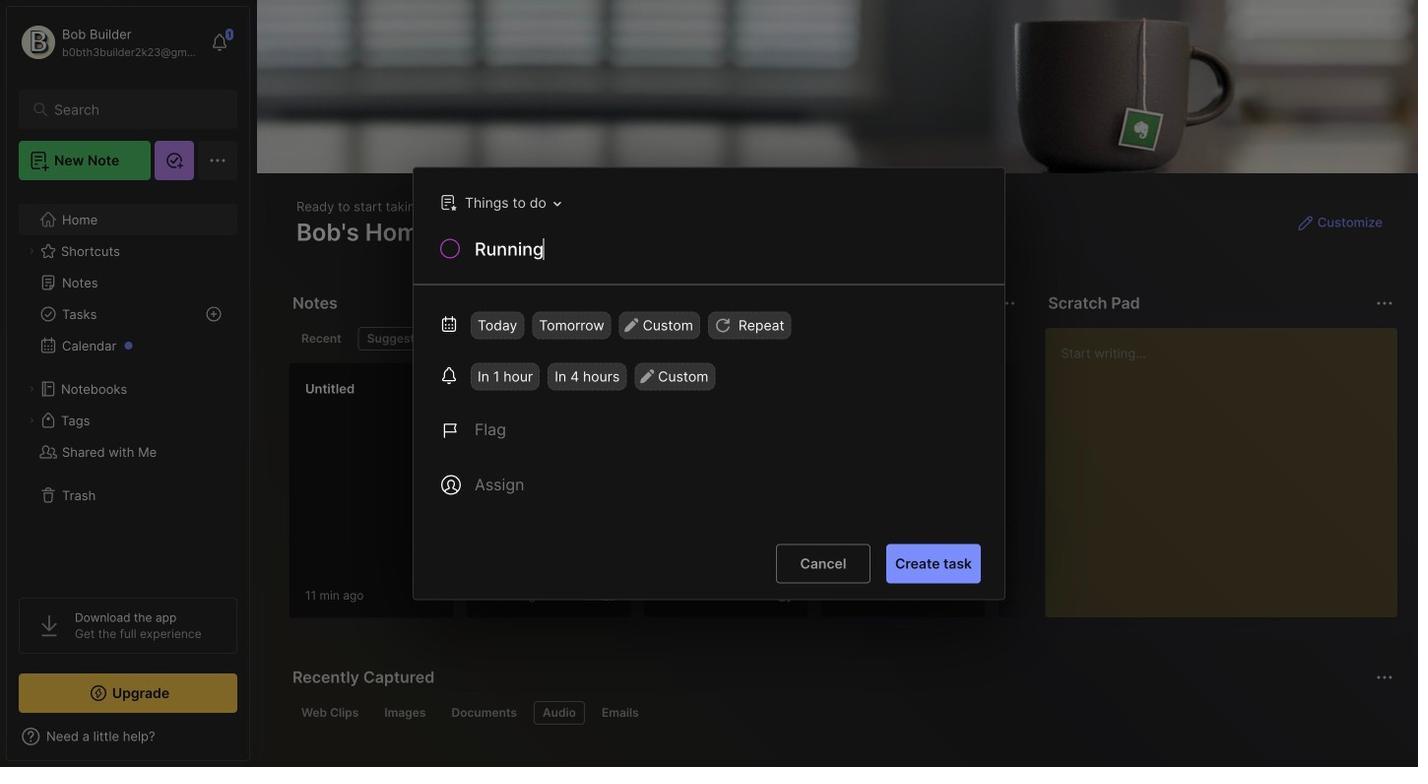 Task type: describe. For each thing, give the bounding box(es) containing it.
1 tab list from the top
[[292, 327, 1013, 351]]

main element
[[0, 0, 256, 767]]

expand notebooks image
[[26, 383, 37, 395]]

tree inside main element
[[7, 192, 249, 580]]

2 tab list from the top
[[292, 701, 1390, 725]]

Go to note or move task field
[[430, 189, 568, 217]]



Task type: locate. For each thing, give the bounding box(es) containing it.
none search field inside main element
[[54, 97, 211, 121]]

Enter task text field
[[473, 237, 981, 265]]

1 vertical spatial tab list
[[292, 701, 1390, 725]]

0 vertical spatial tab list
[[292, 327, 1013, 351]]

tab
[[292, 327, 350, 351], [358, 327, 438, 351], [292, 701, 368, 725], [376, 701, 435, 725], [443, 701, 526, 725], [534, 701, 585, 725], [593, 701, 648, 725]]

row group
[[289, 362, 1175, 630]]

None search field
[[54, 97, 211, 121]]

tab list
[[292, 327, 1013, 351], [292, 701, 1390, 725]]

tree
[[7, 192, 249, 580]]

Start writing… text field
[[1061, 328, 1396, 602]]

expand tags image
[[26, 415, 37, 426]]

Search text field
[[54, 100, 211, 119]]



Task type: vqa. For each thing, say whether or not it's contained in the screenshot.
SEARCH BOX
yes



